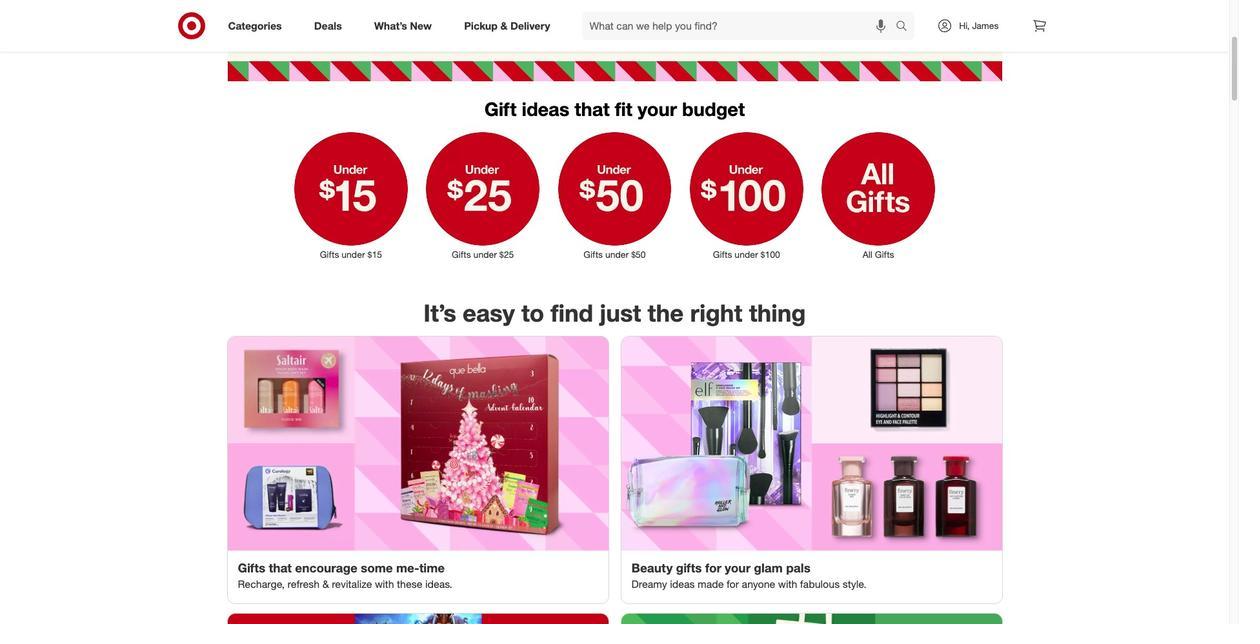 Task type: locate. For each thing, give the bounding box(es) containing it.
encourage
[[295, 561, 357, 576]]

2 under from the left
[[474, 249, 497, 260]]

gifts up 'recharge,'
[[238, 561, 265, 576]]

gifts inside gifts that encourage some me-time recharge, refresh & revitalize with these ideas.
[[238, 561, 265, 576]]

it's
[[424, 299, 456, 328]]

for
[[705, 561, 721, 576], [727, 578, 739, 591]]

the
[[648, 299, 684, 328]]

1 horizontal spatial for
[[727, 578, 739, 591]]

what's new link
[[363, 12, 448, 40]]

your inside beauty gifts for your glam pals dreamy ideas made for anyone with fabulous style.
[[725, 561, 751, 576]]

hi, james
[[959, 20, 999, 31]]

that left fit
[[575, 98, 610, 121]]

4 under from the left
[[735, 249, 758, 260]]

0 horizontal spatial ideas
[[522, 98, 569, 121]]

1 vertical spatial that
[[269, 561, 292, 576]]

gifts left $15
[[320, 249, 339, 260]]

deals link
[[303, 12, 358, 40]]

under for $15
[[342, 249, 365, 260]]

0 vertical spatial &
[[501, 19, 508, 32]]

gifts left $100
[[713, 249, 732, 260]]

made
[[698, 578, 724, 591]]

ideas.
[[425, 578, 452, 591]]

gifts left the $50
[[584, 249, 603, 260]]

dreamy
[[632, 578, 667, 591]]

& right 'pickup'
[[501, 19, 508, 32]]

under for $25
[[474, 249, 497, 260]]

1 horizontal spatial with
[[778, 578, 797, 591]]

your right fit
[[638, 98, 677, 121]]

0 horizontal spatial with
[[375, 578, 394, 591]]

thing
[[749, 299, 806, 328]]

gifts under $100 link
[[681, 130, 813, 261]]

for right made
[[727, 578, 739, 591]]

under
[[342, 249, 365, 260], [474, 249, 497, 260], [605, 249, 629, 260], [735, 249, 758, 260]]

that inside gifts that encourage some me-time recharge, refresh & revitalize with these ideas.
[[269, 561, 292, 576]]

1 horizontal spatial &
[[501, 19, 508, 32]]

1 under from the left
[[342, 249, 365, 260]]

pickup & delivery link
[[453, 12, 566, 40]]

1 horizontal spatial ideas
[[670, 578, 695, 591]]

2 with from the left
[[778, 578, 797, 591]]

3 under from the left
[[605, 249, 629, 260]]

1 horizontal spatial your
[[725, 561, 751, 576]]

ideas inside beauty gifts for your glam pals dreamy ideas made for anyone with fabulous style.
[[670, 578, 695, 591]]

what's new
[[374, 19, 432, 32]]

1 vertical spatial &
[[322, 578, 329, 591]]

your up anyone
[[725, 561, 751, 576]]

gifts for encourage
[[238, 561, 265, 576]]

with down 'some'
[[375, 578, 394, 591]]

1 vertical spatial for
[[727, 578, 739, 591]]

that
[[575, 98, 610, 121], [269, 561, 292, 576]]

gifts
[[676, 561, 702, 576]]

0 vertical spatial ideas
[[522, 98, 569, 121]]

&
[[501, 19, 508, 32], [322, 578, 329, 591]]

0 horizontal spatial your
[[638, 98, 677, 121]]

with
[[375, 578, 394, 591], [778, 578, 797, 591]]

under left $15
[[342, 249, 365, 260]]

these
[[397, 578, 422, 591]]

under for $50
[[605, 249, 629, 260]]

gifts under $100
[[713, 249, 780, 260]]

ideas
[[522, 98, 569, 121], [670, 578, 695, 591]]

delivery
[[510, 19, 550, 32]]

0 horizontal spatial for
[[705, 561, 721, 576]]

glam
[[754, 561, 783, 576]]

$50
[[631, 249, 646, 260]]

gifts under $25 link
[[417, 130, 549, 261]]

pals
[[786, 561, 811, 576]]

recharge,
[[238, 578, 285, 591]]

& down encourage
[[322, 578, 329, 591]]

1 horizontal spatial that
[[575, 98, 610, 121]]

ideas right gift
[[522, 98, 569, 121]]

under left $100
[[735, 249, 758, 260]]

with down pals
[[778, 578, 797, 591]]

1 vertical spatial ideas
[[670, 578, 695, 591]]

me-
[[396, 561, 419, 576]]

gift
[[485, 98, 517, 121]]

some
[[361, 561, 393, 576]]

gifts under $15 link
[[285, 130, 417, 261]]

your
[[638, 98, 677, 121], [725, 561, 751, 576]]

ideas down the gifts
[[670, 578, 695, 591]]

gifts left $25
[[452, 249, 471, 260]]

under left the $50
[[605, 249, 629, 260]]

beauty
[[632, 561, 673, 576]]

style.
[[843, 578, 867, 591]]

gifts for $25
[[452, 249, 471, 260]]

search button
[[890, 12, 921, 43]]

for up made
[[705, 561, 721, 576]]

gifts
[[320, 249, 339, 260], [452, 249, 471, 260], [584, 249, 603, 260], [713, 249, 732, 260], [875, 249, 894, 260], [238, 561, 265, 576]]

to
[[521, 299, 544, 328]]

0 vertical spatial your
[[638, 98, 677, 121]]

that up 'recharge,'
[[269, 561, 292, 576]]

1 with from the left
[[375, 578, 394, 591]]

pickup
[[464, 19, 498, 32]]

& inside pickup & delivery link
[[501, 19, 508, 32]]

$25
[[499, 249, 514, 260]]

0 horizontal spatial &
[[322, 578, 329, 591]]

gifts right 'all'
[[875, 249, 894, 260]]

under left $25
[[474, 249, 497, 260]]

0 horizontal spatial that
[[269, 561, 292, 576]]

1 vertical spatial your
[[725, 561, 751, 576]]



Task type: vqa. For each thing, say whether or not it's contained in the screenshot.
$100
yes



Task type: describe. For each thing, give the bounding box(es) containing it.
gifts that encourage some me-time recharge, refresh & revitalize with these ideas.
[[238, 561, 452, 591]]

fit
[[615, 98, 633, 121]]

gifts for $15
[[320, 249, 339, 260]]

under for $100
[[735, 249, 758, 260]]

right
[[690, 299, 743, 328]]

all gifts
[[863, 249, 894, 260]]

refresh
[[288, 578, 320, 591]]

pickup & delivery
[[464, 19, 550, 32]]

categories link
[[217, 12, 298, 40]]

budget
[[682, 98, 745, 121]]

beauty gifts for your glam pals dreamy ideas made for anyone with fabulous style.
[[632, 561, 867, 591]]

with inside beauty gifts for your glam pals dreamy ideas made for anyone with fabulous style.
[[778, 578, 797, 591]]

all gifts link
[[813, 130, 945, 261]]

deals
[[314, 19, 342, 32]]

all
[[863, 249, 873, 260]]

gifts under $50 link
[[549, 130, 681, 261]]

0 vertical spatial that
[[575, 98, 610, 121]]

what's
[[374, 19, 407, 32]]

search
[[890, 20, 921, 33]]

easy
[[463, 299, 515, 328]]

new
[[410, 19, 432, 32]]

What can we help you find? suggestions appear below search field
[[582, 12, 899, 40]]

gifts under $50
[[584, 249, 646, 260]]

just
[[600, 299, 641, 328]]

anyone
[[742, 578, 775, 591]]

categories
[[228, 19, 282, 32]]

fabulous
[[800, 578, 840, 591]]

gifts for $100
[[713, 249, 732, 260]]

gift ideas that fit your budget
[[485, 98, 745, 121]]

with inside gifts that encourage some me-time recharge, refresh & revitalize with these ideas.
[[375, 578, 394, 591]]

revitalize
[[332, 578, 372, 591]]

gifts for $50
[[584, 249, 603, 260]]

0 vertical spatial for
[[705, 561, 721, 576]]

find
[[551, 299, 593, 328]]

it's easy to find just the right thing
[[424, 299, 806, 328]]

james
[[972, 20, 999, 31]]

$100
[[761, 249, 780, 260]]

$15
[[368, 249, 382, 260]]

hi,
[[959, 20, 970, 31]]

time
[[419, 561, 445, 576]]

gifts under $15
[[320, 249, 382, 260]]

& inside gifts that encourage some me-time recharge, refresh & revitalize with these ideas.
[[322, 578, 329, 591]]

gifts under $25
[[452, 249, 514, 260]]



